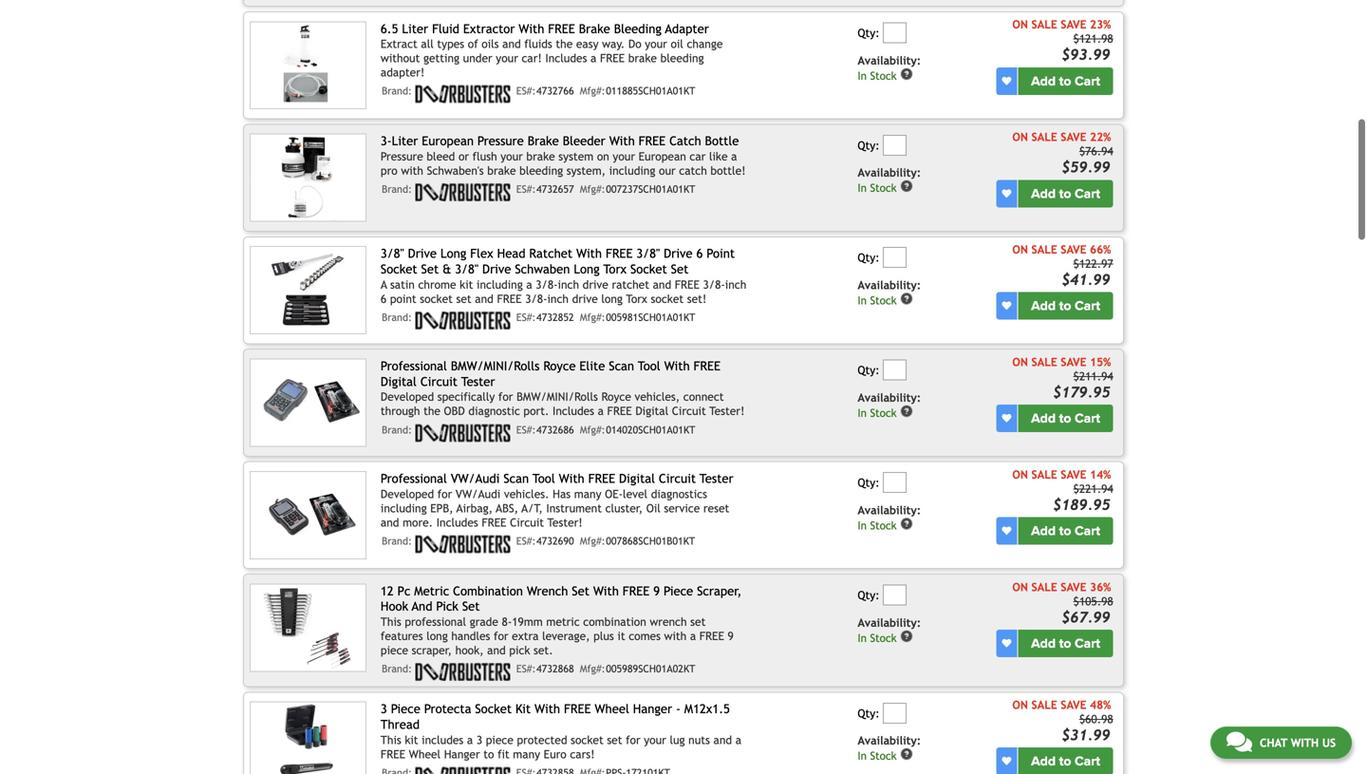 Task type: vqa. For each thing, say whether or not it's contained in the screenshot.
ES#2626518 - 18307553603 - Downpipe Exhaust Gasket - Priced Each - Located between downpipe and mid-pipes, 2 required - Elring - BMW image
no



Task type: describe. For each thing, give the bounding box(es) containing it.
19mm
[[512, 615, 543, 628]]

0 vertical spatial long
[[441, 246, 467, 261]]

free up cars!
[[564, 702, 591, 716]]

professional
[[405, 615, 466, 628]]

liter for $93.99
[[402, 21, 429, 36]]

0 vertical spatial 6
[[697, 246, 703, 261]]

in for $179.95
[[858, 407, 867, 420]]

inch down point
[[726, 278, 747, 291]]

in for $93.99
[[858, 69, 867, 82]]

add for $179.95
[[1032, 410, 1056, 427]]

catch
[[679, 164, 707, 177]]

easy
[[576, 37, 599, 50]]

doorbusters - corporate logo image for $41.99
[[416, 311, 511, 329]]

free up combination
[[623, 584, 650, 598]]

obd
[[444, 404, 465, 418]]

1 vertical spatial 9
[[728, 629, 734, 643]]

4732868
[[537, 663, 574, 675]]

0 vertical spatial digital
[[381, 374, 417, 389]]

pc
[[398, 584, 411, 598]]

es#: for $67.99
[[517, 663, 536, 675]]

question sign image for $31.99
[[901, 748, 914, 761]]

us
[[1323, 736, 1337, 749]]

1 horizontal spatial long
[[574, 262, 600, 276]]

doorbusters - corporate logo image for $59.99
[[416, 183, 511, 201]]

bleeding inside 6.5 liter fluid extractor with free brake bleeding adapter extract all types of oils and fluids the easy way. do your oil change without getting under your car! includes a free brake bleeding adapter!
[[661, 51, 704, 65]]

on sale save 48% $60.98 $31.99
[[1013, 698, 1114, 744]]

2 vertical spatial brake
[[488, 164, 516, 177]]

0 vertical spatial torx
[[604, 262, 627, 276]]

add for $93.99
[[1032, 73, 1056, 89]]

a/t,
[[522, 501, 543, 515]]

brake inside 6.5 liter fluid extractor with free brake bleeding adapter extract all types of oils and fluids the easy way. do your oil change without getting under your car! includes a free brake bleeding adapter!
[[579, 21, 611, 36]]

set up set!
[[671, 262, 689, 276]]

2 horizontal spatial socket
[[631, 262, 668, 276]]

piece inside 3 piece protecta socket kit with free wheel hanger - m12x1.5 thread this kit includes a 3 piece protected socket set for your lug nuts and a free wheel hanger to fit many euro cars!
[[391, 702, 421, 716]]

free up es#: 4732686 mfg#: 014020sch01a01kt
[[608, 404, 632, 418]]

sale for $67.99
[[1032, 580, 1058, 594]]

stock for $189.95
[[871, 519, 897, 532]]

cart for $59.99
[[1075, 185, 1101, 202]]

and
[[412, 599, 433, 614]]

brand: for $67.99
[[382, 663, 412, 675]]

thread
[[381, 717, 420, 732]]

1 horizontal spatial 3/8"
[[455, 262, 479, 276]]

without
[[381, 51, 420, 65]]

in for $67.99
[[858, 632, 867, 644]]

0 horizontal spatial royce
[[544, 359, 576, 373]]

sale for $59.99
[[1032, 130, 1058, 144]]

1 horizontal spatial european
[[639, 150, 687, 163]]

car
[[690, 150, 706, 163]]

1 vertical spatial vw/audi
[[456, 487, 501, 500]]

0 horizontal spatial 3
[[381, 702, 387, 716]]

36%
[[1091, 580, 1112, 594]]

including inside 3/8" drive long flex head ratchet with free 3/8" drive 6 point socket set & 3/8" drive schwaben long torx socket set a satin chrome kit including a 3/8-inch drive ratchet and free 3/8-inch 6 point socket set and free 3/8-inch drive long torx socket set!
[[477, 278, 523, 291]]

system,
[[567, 164, 606, 177]]

es#: for $41.99
[[517, 311, 536, 323]]

pick
[[509, 644, 530, 657]]

metric
[[547, 615, 580, 628]]

scraper,
[[412, 644, 452, 657]]

set right wrench
[[572, 584, 590, 598]]

a
[[381, 278, 387, 291]]

12 pc metric combination wrench set with free 9 piece scraper, hook and pick set link
[[381, 584, 742, 614]]

add to cart for $31.99
[[1032, 753, 1101, 770]]

do
[[629, 37, 642, 50]]

0 vertical spatial drive
[[583, 278, 609, 291]]

head
[[497, 246, 526, 261]]

3/8" drive long flex head ratchet with free 3/8" drive 6 point socket set & 3/8" drive schwaben long torx socket set a satin chrome kit including a 3/8-inch drive ratchet and free 3/8-inch 6 point socket set and free 3/8-inch drive long torx socket set!
[[381, 246, 747, 305]]

flex
[[470, 246, 494, 261]]

3/8- down schwaben
[[536, 278, 558, 291]]

free up oe-
[[589, 471, 616, 486]]

in for $189.95
[[858, 519, 867, 532]]

es#: 4732690 mfg#: 007868sch01b01kt
[[517, 535, 696, 547]]

professional vw/audi scan tool with free digital circuit tester developed for vw/audi vehicles. has many oe-level diagnostics including epb, airbag, abs, a/t, instrument cluster, oil service reset and more. includes free circuit tester!
[[381, 471, 734, 529]]

2 horizontal spatial 3/8"
[[637, 246, 660, 261]]

your right flush
[[501, 150, 523, 163]]

bleed
[[427, 150, 455, 163]]

comments image
[[1227, 730, 1253, 753]]

with inside 3/8" drive long flex head ratchet with free 3/8" drive 6 point socket set & 3/8" drive schwaben long torx socket set a satin chrome kit including a 3/8-inch drive ratchet and free 3/8-inch 6 point socket set and free 3/8-inch drive long torx socket set!
[[577, 246, 602, 261]]

socket inside 3 piece protecta socket kit with free wheel hanger - m12x1.5 thread this kit includes a 3 piece protected socket set for your lug nuts and a free wheel hanger to fit many euro cars!
[[571, 733, 604, 746]]

$122.97
[[1074, 257, 1114, 270]]

to inside 3 piece protecta socket kit with free wheel hanger - m12x1.5 thread this kit includes a 3 piece protected socket set for your lug nuts and a free wheel hanger to fit many euro cars!
[[484, 747, 494, 761]]

0 horizontal spatial european
[[422, 134, 474, 148]]

$59.99
[[1062, 159, 1111, 176]]

8-
[[502, 615, 512, 628]]

bleeder
[[563, 134, 606, 148]]

in for $31.99
[[858, 750, 867, 763]]

add to cart button for $31.99
[[1019, 748, 1114, 774]]

with right pro
[[401, 164, 424, 177]]

to for $59.99
[[1060, 185, 1072, 202]]

grade
[[470, 615, 499, 628]]

on for $93.99
[[1013, 18, 1029, 31]]

for inside 3 piece protecta socket kit with free wheel hanger - m12x1.5 thread this kit includes a 3 piece protected socket set for your lug nuts and a free wheel hanger to fit many euro cars!
[[626, 733, 641, 746]]

doorbusters - corporate logo image for $67.99
[[416, 663, 511, 681]]

23%
[[1091, 18, 1112, 31]]

with down wrench
[[665, 629, 687, 643]]

piece inside 12 pc metric combination wrench set with free 9 piece scraper, hook and pick set this professional grade 8-19mm metric combination wrench set features long handles for extra leverage, plus it comes with a free 9 piece scraper, hook, and pick set.
[[381, 644, 409, 657]]

es#: 4732852 mfg#: 005981sch01a01kt
[[517, 311, 696, 323]]

for inside 'professional vw/audi scan tool with free digital circuit tester developed for vw/audi vehicles. has many oe-level diagnostics including epb, airbag, abs, a/t, instrument cluster, oil service reset and more. includes free circuit tester!'
[[438, 487, 452, 500]]

cart for $31.99
[[1075, 753, 1101, 770]]

1 vertical spatial digital
[[636, 404, 669, 418]]

abs,
[[496, 501, 519, 515]]

like
[[710, 150, 728, 163]]

for inside professional bmw/mini/rolls royce elite scan tool with free digital circuit tester developed specifically for bmw/mini/rolls royce vehicles, connect through the obd diagnostic port. includes a free digital circuit tester!
[[499, 390, 513, 403]]

and right ratchet
[[653, 278, 672, 291]]

6.5
[[381, 21, 398, 36]]

for inside 12 pc metric combination wrench set with free 9 piece scraper, hook and pick set this professional grade 8-19mm metric combination wrench set features long handles for extra leverage, plus it comes with a free 9 piece scraper, hook, and pick set.
[[494, 629, 509, 643]]

cart for $41.99
[[1075, 298, 1101, 314]]

qty: for $67.99
[[858, 588, 880, 602]]

includes
[[422, 733, 464, 746]]

cart for $93.99
[[1075, 73, 1101, 89]]

qty: for $31.99
[[858, 706, 880, 720]]

more.
[[403, 516, 433, 529]]

$189.95
[[1053, 496, 1111, 513]]

liter for $59.99
[[392, 134, 418, 148]]

satin
[[390, 278, 415, 291]]

extract
[[381, 37, 418, 50]]

brake inside 3-liter european pressure brake bleeder with free catch bottle pressure bleed or flush your brake system on your european car like a pro with schwaben's brake bleeding system, including our catch bottle!
[[528, 134, 559, 148]]

car!
[[522, 51, 542, 65]]

add to cart button for $179.95
[[1019, 405, 1114, 432]]

wrench
[[650, 615, 687, 628]]

availability: in stock for $41.99
[[858, 278, 922, 307]]

your left oil
[[645, 37, 668, 50]]

way.
[[602, 37, 625, 50]]

tester inside 'professional vw/audi scan tool with free digital circuit tester developed for vw/audi vehicles. has many oe-level diagnostics including epb, airbag, abs, a/t, instrument cluster, oil service reset and more. includes free circuit tester!'
[[700, 471, 734, 486]]

service
[[664, 501, 700, 515]]

elite
[[580, 359, 605, 373]]

piece inside 3 piece protecta socket kit with free wheel hanger - m12x1.5 thread this kit includes a 3 piece protected socket set for your lug nuts and a free wheel hanger to fit many euro cars!
[[486, 733, 514, 746]]

set up grade
[[462, 599, 480, 614]]

cluster,
[[606, 501, 643, 515]]

developed inside professional bmw/mini/rolls royce elite scan tool with free digital circuit tester developed specifically for bmw/mini/rolls royce vehicles, connect through the obd diagnostic port. includes a free digital circuit tester!
[[381, 390, 434, 403]]

1 vertical spatial torx
[[626, 292, 648, 305]]

in for $59.99
[[858, 182, 867, 195]]

vehicles.
[[504, 487, 550, 500]]

chat
[[1260, 736, 1288, 749]]

availability: in stock for $31.99
[[858, 734, 922, 763]]

the inside professional bmw/mini/rolls royce elite scan tool with free digital circuit tester developed specifically for bmw/mini/rolls royce vehicles, connect through the obd diagnostic port. includes a free digital circuit tester!
[[424, 404, 441, 418]]

0 horizontal spatial socket
[[420, 292, 453, 305]]

availability: in stock for $189.95
[[858, 503, 922, 532]]

kit
[[516, 702, 531, 716]]

free up connect
[[694, 359, 721, 373]]

ratchet
[[530, 246, 573, 261]]

set inside 3 piece protecta socket kit with free wheel hanger - m12x1.5 thread this kit includes a 3 piece protected socket set for your lug nuts and a free wheel hanger to fit many euro cars!
[[607, 733, 623, 746]]

add to cart for $59.99
[[1032, 185, 1101, 202]]

1 vertical spatial wheel
[[409, 747, 441, 761]]

add for $67.99
[[1032, 635, 1056, 652]]

sale for $189.95
[[1032, 468, 1058, 481]]

free down scraper,
[[700, 629, 725, 643]]

bottle
[[705, 134, 739, 148]]

on
[[597, 150, 610, 163]]

add to wish list image for $179.95
[[1003, 414, 1012, 423]]

3 piece protecta socket kit with free wheel hanger - m12x1.5 thread link
[[381, 702, 730, 732]]

free up fluids
[[548, 21, 575, 36]]

with left us
[[1291, 736, 1320, 749]]

connect
[[684, 390, 724, 403]]

1 vertical spatial drive
[[572, 292, 598, 305]]

1 horizontal spatial royce
[[602, 390, 632, 403]]

on sale save 66% $122.97 $41.99
[[1013, 243, 1114, 288]]

and down flex
[[475, 292, 494, 305]]

to for $93.99
[[1060, 73, 1072, 89]]

inch up 4732852
[[548, 292, 569, 305]]

many inside 3 piece protecta socket kit with free wheel hanger - m12x1.5 thread this kit includes a 3 piece protected socket set for your lug nuts and a free wheel hanger to fit many euro cars!
[[513, 747, 541, 761]]

oe-
[[605, 487, 623, 500]]

qty: for $189.95
[[858, 476, 880, 489]]

a inside professional bmw/mini/rolls royce elite scan tool with free digital circuit tester developed specifically for bmw/mini/rolls royce vehicles, connect through the obd diagnostic port. includes a free digital circuit tester!
[[598, 404, 604, 418]]

on for $179.95
[[1013, 355, 1029, 369]]

includes inside 6.5 liter fluid extractor with free brake bleeding adapter extract all types of oils and fluids the easy way. do your oil change without getting under your car! includes a free brake bleeding adapter!
[[546, 51, 587, 65]]

add to wish list image for $93.99
[[1003, 76, 1012, 86]]

add to wish list image for $67.99
[[1003, 639, 1012, 648]]

0 horizontal spatial 3/8"
[[381, 246, 404, 261]]

add for $31.99
[[1032, 753, 1056, 770]]

cart for $67.99
[[1075, 635, 1101, 652]]

circuit down connect
[[672, 404, 706, 418]]

with inside professional bmw/mini/rolls royce elite scan tool with free digital circuit tester developed specifically for bmw/mini/rolls royce vehicles, connect through the obd diagnostic port. includes a free digital circuit tester!
[[665, 359, 690, 373]]

nuts
[[689, 733, 710, 746]]

$31.99
[[1062, 727, 1111, 744]]

sale for $41.99
[[1032, 243, 1058, 256]]

3/8- up set!
[[703, 278, 726, 291]]

availability: in stock for $59.99
[[858, 166, 922, 195]]

es#: for $93.99
[[517, 85, 536, 97]]

level
[[623, 487, 648, 500]]

with up on on the left top
[[610, 134, 635, 148]]

free down schwaben
[[497, 292, 522, 305]]

our
[[659, 164, 676, 177]]

availability: in stock for $179.95
[[858, 391, 922, 420]]

airbag,
[[457, 501, 493, 515]]

save for $179.95
[[1061, 355, 1087, 369]]

bottle!
[[711, 164, 746, 177]]

inch down the 3/8" drive long flex head ratchet with free 3/8" drive 6 point socket set & 3/8" drive schwaben long torx socket set link
[[558, 278, 579, 291]]

availability: for $93.99
[[858, 53, 922, 67]]

es#: 4732766 mfg#: 011885sch01a01kt
[[517, 85, 696, 97]]

1 vertical spatial pressure
[[381, 150, 423, 163]]

add to cart button for $93.99
[[1019, 67, 1114, 95]]

2 horizontal spatial drive
[[664, 246, 693, 261]]

es#4732686 - 014020sch01a01kt - professional bmw/mini/rolls royce elite scan tool with free digital circuit tester - developed specifically for bmw/mini/rolls royce vehicles, connect through the obd diagnostic port. includes a free digital circuit tester! - doorbusters - bmw mini image
[[250, 359, 367, 447]]

piece inside 12 pc metric combination wrench set with free 9 piece scraper, hook and pick set this professional grade 8-19mm metric combination wrench set features long handles for extra leverage, plus it comes with a free 9 piece scraper, hook, and pick set.
[[664, 584, 694, 598]]

0 horizontal spatial drive
[[408, 246, 437, 261]]

includes inside professional bmw/mini/rolls royce elite scan tool with free digital circuit tester developed specifically for bmw/mini/rolls royce vehicles, connect through the obd diagnostic port. includes a free digital circuit tester!
[[553, 404, 595, 418]]

add to wish list image for $41.99
[[1003, 301, 1012, 311]]

brand: for $179.95
[[382, 424, 412, 436]]

metric
[[414, 584, 449, 598]]

diagnostic
[[469, 404, 520, 418]]

stock for $179.95
[[871, 407, 897, 420]]

availability: for $189.95
[[858, 503, 922, 517]]

-
[[676, 702, 681, 716]]

es#4732858 - pps-172101kt - 3 piece protecta socket kit with free wheel hanger - m12x1.5 thread - this kit includes a 3 piece protected socket set for your lug nuts and a free wheel hanger to fit many euro cars! - doorbusters - bmw volkswagen mini image
[[250, 702, 367, 774]]

1 horizontal spatial wheel
[[595, 702, 630, 716]]

free up set!
[[675, 278, 700, 291]]

on sale save 15% $211.94 $179.95
[[1013, 355, 1114, 401]]

of
[[468, 37, 478, 50]]

0 horizontal spatial hanger
[[444, 747, 480, 761]]

set!
[[687, 292, 707, 305]]

es#: for $189.95
[[517, 535, 536, 547]]

add to cart for $93.99
[[1032, 73, 1101, 89]]

set inside 3/8" drive long flex head ratchet with free 3/8" drive 6 point socket set & 3/8" drive schwaben long torx socket set a satin chrome kit including a 3/8-inch drive ratchet and free 3/8-inch 6 point socket set and free 3/8-inch drive long torx socket set!
[[456, 292, 472, 305]]

schwaben's
[[427, 164, 484, 177]]

$105.98
[[1074, 594, 1114, 608]]

scraper,
[[697, 584, 742, 598]]

circuit up the specifically
[[421, 374, 458, 389]]

professional for $179.95
[[381, 359, 447, 373]]

handles
[[452, 629, 491, 643]]

stock for $59.99
[[871, 182, 897, 195]]

add to wish list image
[[1003, 757, 1012, 766]]

pick
[[436, 599, 459, 614]]

protecta
[[424, 702, 472, 716]]

circuit up the diagnostics
[[659, 471, 696, 486]]

0 vertical spatial bmw/mini/rolls
[[451, 359, 540, 373]]

your down "oils"
[[496, 51, 519, 65]]



Task type: locate. For each thing, give the bounding box(es) containing it.
4 es#: from the top
[[517, 424, 536, 436]]

2 horizontal spatial socket
[[651, 292, 684, 305]]

5 qty: from the top
[[858, 476, 880, 489]]

add to wish list image
[[1003, 76, 1012, 86], [1003, 189, 1012, 198], [1003, 301, 1012, 311], [1003, 414, 1012, 423], [1003, 526, 1012, 536], [1003, 639, 1012, 648]]

0 horizontal spatial tester
[[461, 374, 495, 389]]

save inside on sale save 48% $60.98 $31.99
[[1061, 698, 1087, 712]]

save for $189.95
[[1061, 468, 1087, 481]]

free up ratchet
[[606, 246, 633, 261]]

to left fit
[[484, 747, 494, 761]]

extra
[[512, 629, 539, 643]]

6 brand: from the top
[[382, 663, 412, 675]]

6 availability: in stock from the top
[[858, 616, 922, 644]]

$76.94
[[1080, 145, 1114, 158]]

4 sale from the top
[[1032, 355, 1058, 369]]

includes inside 'professional vw/audi scan tool with free digital circuit tester developed for vw/audi vehicles. has many oe-level diagnostics including epb, airbag, abs, a/t, instrument cluster, oil service reset and more. includes free circuit tester!'
[[437, 516, 478, 529]]

tool up vehicles,
[[638, 359, 661, 373]]

1 horizontal spatial 9
[[728, 629, 734, 643]]

5 in from the top
[[858, 519, 867, 532]]

12
[[381, 584, 394, 598]]

1 sale from the top
[[1032, 18, 1058, 31]]

0 vertical spatial bleeding
[[661, 51, 704, 65]]

with up combination
[[594, 584, 619, 598]]

1 vertical spatial tool
[[533, 471, 555, 486]]

1 vertical spatial set
[[691, 615, 706, 628]]

0 horizontal spatial kit
[[405, 733, 418, 746]]

free inside 3-liter european pressure brake bleeder with free catch bottle pressure bleed or flush your brake system on your european car like a pro with schwaben's brake bleeding system, including our catch bottle!
[[639, 134, 666, 148]]

3 availability: from the top
[[858, 278, 922, 292]]

0 vertical spatial developed
[[381, 390, 434, 403]]

set.
[[534, 644, 553, 657]]

on for $41.99
[[1013, 243, 1029, 256]]

1 vertical spatial piece
[[391, 702, 421, 716]]

question sign image
[[901, 67, 914, 81], [901, 405, 914, 418], [901, 630, 914, 643], [901, 748, 914, 761]]

6 on from the top
[[1013, 580, 1029, 594]]

cart down $67.99
[[1075, 635, 1101, 652]]

005981sch01a01kt
[[606, 311, 696, 323]]

with
[[519, 21, 545, 36], [610, 134, 635, 148], [401, 164, 424, 177], [577, 246, 602, 261], [665, 359, 690, 373], [559, 471, 585, 486], [594, 584, 619, 598], [665, 629, 687, 643], [535, 702, 560, 716], [1291, 736, 1320, 749]]

piece
[[381, 644, 409, 657], [486, 733, 514, 746]]

4732690
[[537, 535, 574, 547]]

scan up vehicles.
[[504, 471, 529, 486]]

in
[[858, 69, 867, 82], [858, 182, 867, 195], [858, 294, 867, 307], [858, 407, 867, 420], [858, 519, 867, 532], [858, 632, 867, 644], [858, 750, 867, 763]]

including inside 'professional vw/audi scan tool with free digital circuit tester developed for vw/audi vehicles. has many oe-level diagnostics including epb, airbag, abs, a/t, instrument cluster, oil service reset and more. includes free circuit tester!'
[[381, 501, 427, 515]]

sale left 23%
[[1032, 18, 1058, 31]]

tool inside professional bmw/mini/rolls royce elite scan tool with free digital circuit tester developed specifically for bmw/mini/rolls royce vehicles, connect through the obd diagnostic port. includes a free digital circuit tester!
[[638, 359, 661, 373]]

1 vertical spatial tester
[[700, 471, 734, 486]]

for up 'diagnostic'
[[499, 390, 513, 403]]

6 es#: from the top
[[517, 663, 536, 675]]

0 horizontal spatial the
[[424, 404, 441, 418]]

on for $59.99
[[1013, 130, 1029, 144]]

0 vertical spatial vw/audi
[[451, 471, 500, 486]]

1 horizontal spatial tool
[[638, 359, 661, 373]]

sale left 36% at the right bottom of page
[[1032, 580, 1058, 594]]

and inside 6.5 liter fluid extractor with free brake bleeding adapter extract all types of oils and fluids the easy way. do your oil change without getting under your car! includes a free brake bleeding adapter!
[[503, 37, 521, 50]]

question sign image
[[901, 180, 914, 193], [901, 292, 914, 306], [901, 517, 914, 530]]

3 es#: from the top
[[517, 311, 536, 323]]

types
[[437, 37, 465, 50]]

liter inside 6.5 liter fluid extractor with free brake bleeding adapter extract all types of oils and fluids the easy way. do your oil change without getting under your car! includes a free brake bleeding adapter!
[[402, 21, 429, 36]]

1 horizontal spatial the
[[556, 37, 573, 50]]

2 vertical spatial digital
[[619, 471, 655, 486]]

doorbusters - corporate logo image down schwaben's
[[416, 183, 511, 201]]

bmw/mini/rolls down professional bmw/mini/rolls royce elite scan tool with free digital circuit tester link
[[517, 390, 598, 403]]

3/8-
[[536, 278, 558, 291], [703, 278, 726, 291], [525, 292, 548, 305]]

kit inside 3/8" drive long flex head ratchet with free 3/8" drive 6 point socket set & 3/8" drive schwaben long torx socket set a satin chrome kit including a 3/8-inch drive ratchet and free 3/8-inch 6 point socket set and free 3/8-inch drive long torx socket set!
[[460, 278, 473, 291]]

long up &
[[441, 246, 467, 261]]

on for $31.99
[[1013, 698, 1029, 712]]

socket left kit
[[475, 702, 512, 716]]

a inside 12 pc metric combination wrench set with free 9 piece scraper, hook and pick set this professional grade 8-19mm metric combination wrench set features long handles for extra leverage, plus it comes with a free 9 piece scraper, hook, and pick set.
[[690, 629, 696, 643]]

professional bmw/mini/rolls royce elite scan tool with free digital circuit tester link
[[381, 359, 721, 389]]

1 brand: from the top
[[382, 85, 412, 97]]

point
[[707, 246, 735, 261]]

doorbusters - corporate logo image down includes
[[416, 767, 511, 774]]

bleeding up 4732657
[[520, 164, 563, 177]]

5 add to cart button from the top
[[1019, 517, 1114, 545]]

sale inside on sale save 14% $221.94 $189.95
[[1032, 468, 1058, 481]]

1 horizontal spatial tester
[[700, 471, 734, 486]]

0 vertical spatial tool
[[638, 359, 661, 373]]

wheel down 'es#: 4732868 mfg#: 005989sch01a02kt'
[[595, 702, 630, 716]]

mfg#: for $179.95
[[580, 424, 606, 436]]

1 mfg#: from the top
[[580, 85, 606, 97]]

22%
[[1091, 130, 1112, 144]]

add for $189.95
[[1032, 523, 1056, 539]]

add to wish list image for $189.95
[[1003, 526, 1012, 536]]

1 vertical spatial brake
[[527, 150, 555, 163]]

flush
[[473, 150, 497, 163]]

adapter
[[665, 21, 709, 36]]

add to cart
[[1032, 73, 1101, 89], [1032, 185, 1101, 202], [1032, 298, 1101, 314], [1032, 410, 1101, 427], [1032, 523, 1101, 539], [1032, 635, 1101, 652], [1032, 753, 1101, 770]]

es#: for $179.95
[[517, 424, 536, 436]]

2 horizontal spatial including
[[610, 164, 656, 177]]

6 in from the top
[[858, 632, 867, 644]]

doorbusters - corporate logo image
[[416, 85, 511, 103], [416, 183, 511, 201], [416, 311, 511, 329], [416, 424, 511, 442], [416, 535, 511, 553], [416, 663, 511, 681], [416, 767, 511, 774]]

your inside 3 piece protecta socket kit with free wheel hanger - m12x1.5 thread this kit includes a 3 piece protected socket set for your lug nuts and a free wheel hanger to fit many euro cars!
[[644, 733, 667, 746]]

0 vertical spatial brake
[[579, 21, 611, 36]]

to for $31.99
[[1060, 753, 1072, 770]]

None text field
[[884, 135, 907, 156], [884, 360, 907, 381], [884, 585, 907, 606], [884, 703, 907, 724], [884, 135, 907, 156], [884, 360, 907, 381], [884, 585, 907, 606], [884, 703, 907, 724]]

6 cart from the top
[[1075, 635, 1101, 652]]

for up epb,
[[438, 487, 452, 500]]

protected
[[517, 733, 568, 746]]

your right on on the left top
[[613, 150, 635, 163]]

1 vertical spatial professional
[[381, 471, 447, 486]]

professional inside 'professional vw/audi scan tool with free digital circuit tester developed for vw/audi vehicles. has many oe-level diagnostics including epb, airbag, abs, a/t, instrument cluster, oil service reset and more. includes free circuit tester!'
[[381, 471, 447, 486]]

4 availability: in stock from the top
[[858, 391, 922, 420]]

1 qty: from the top
[[858, 26, 880, 39]]

1 vertical spatial european
[[639, 150, 687, 163]]

es#4732852 - 005981sch01a01kt - 3/8" drive long flex head ratchet with free 3/8" drive 6 point socket set & 3/8" drive schwaben long torx socket set - a satin chrome kit including a 3/8-inch drive ratchet and free 3/8-inch 6 point socket set and free 3/8-inch drive long torx socket set! - doorbusters - audi bmw volkswagen mercedes benz mini porsche image
[[250, 246, 367, 334]]

on sale save 36% $105.98 $67.99
[[1013, 580, 1114, 626]]

5 availability: in stock from the top
[[858, 503, 922, 532]]

2 availability: from the top
[[858, 166, 922, 179]]

1 horizontal spatial scan
[[609, 359, 635, 373]]

on sale save 22% $76.94 $59.99
[[1013, 130, 1114, 176]]

5 on from the top
[[1013, 468, 1029, 481]]

on inside on sale save 48% $60.98 $31.99
[[1013, 698, 1029, 712]]

question sign image for $67.99
[[901, 630, 914, 643]]

0 horizontal spatial bleeding
[[520, 164, 563, 177]]

9 down scraper,
[[728, 629, 734, 643]]

1 developed from the top
[[381, 390, 434, 403]]

5 mfg#: from the top
[[580, 535, 606, 547]]

mfg#: for $189.95
[[580, 535, 606, 547]]

0 horizontal spatial many
[[513, 747, 541, 761]]

0 vertical spatial wheel
[[595, 702, 630, 716]]

sale inside on sale save 15% $211.94 $179.95
[[1032, 355, 1058, 369]]

extractor
[[463, 21, 515, 36]]

add down 'on sale save 22% $76.94 $59.99' at the top of page
[[1032, 185, 1056, 202]]

0 horizontal spatial piece
[[391, 702, 421, 716]]

1 vertical spatial bleeding
[[520, 164, 563, 177]]

2 cart from the top
[[1075, 185, 1101, 202]]

a right nuts
[[736, 733, 742, 746]]

$179.95
[[1053, 384, 1111, 401]]

chat with us
[[1260, 736, 1337, 749]]

brake up easy
[[579, 21, 611, 36]]

or
[[459, 150, 469, 163]]

long inside 12 pc metric combination wrench set with free 9 piece scraper, hook and pick set this professional grade 8-19mm metric combination wrench set features long handles for extra leverage, plus it comes with a free 9 piece scraper, hook, and pick set.
[[427, 629, 448, 643]]

1 vertical spatial including
[[477, 278, 523, 291]]

stock for $93.99
[[871, 69, 897, 82]]

for down 8-
[[494, 629, 509, 643]]

on inside on sale save 66% $122.97 $41.99
[[1013, 243, 1029, 256]]

4 doorbusters - corporate logo image from the top
[[416, 424, 511, 442]]

socket inside 3 piece protecta socket kit with free wheel hanger - m12x1.5 thread this kit includes a 3 piece protected socket set for your lug nuts and a free wheel hanger to fit many euro cars!
[[475, 702, 512, 716]]

6 add from the top
[[1032, 635, 1056, 652]]

long inside 3/8" drive long flex head ratchet with free 3/8" drive 6 point socket set & 3/8" drive schwaben long torx socket set a satin chrome kit including a 3/8-inch drive ratchet and free 3/8-inch 6 point socket set and free 3/8-inch drive long torx socket set!
[[602, 292, 623, 305]]

1 availability: from the top
[[858, 53, 922, 67]]

007237sch01a01kt
[[606, 183, 696, 195]]

liter up pro
[[392, 134, 418, 148]]

7 availability: from the top
[[858, 734, 922, 747]]

1 vertical spatial 3
[[477, 733, 483, 746]]

2 horizontal spatial brake
[[629, 51, 657, 65]]

14%
[[1091, 468, 1112, 481]]

set left lug
[[607, 733, 623, 746]]

free up our
[[639, 134, 666, 148]]

3 question sign image from the top
[[901, 630, 914, 643]]

2 add to cart from the top
[[1032, 185, 1101, 202]]

1 question sign image from the top
[[901, 180, 914, 193]]

4 save from the top
[[1061, 355, 1087, 369]]

es#: for $59.99
[[517, 183, 536, 195]]

a up es#: 4732686 mfg#: 014020sch01a01kt
[[598, 404, 604, 418]]

1 horizontal spatial 6
[[697, 246, 703, 261]]

free down abs,
[[482, 516, 507, 529]]

including inside 3-liter european pressure brake bleeder with free catch bottle pressure bleed or flush your brake system on your european car like a pro with schwaben's brake bleeding system, including our catch bottle!
[[610, 164, 656, 177]]

es#4732868 - 005989sch01a02kt - 12 pc metric combination wrench set with free 9 piece scraper, hook and pick set - this professional grade 8-19mm metric combination wrench set features long handles for extra leverage, plus it comes with a free 9 piece scraper, hook, and pick set. - doorbusters - audi bmw volkswagen mercedes benz mini porsche image
[[250, 584, 367, 672]]

4732686
[[537, 424, 574, 436]]

add to cart for $41.99
[[1032, 298, 1101, 314]]

7 in from the top
[[858, 750, 867, 763]]

cart for $189.95
[[1075, 523, 1101, 539]]

add to cart for $67.99
[[1032, 635, 1101, 652]]

1 horizontal spatial socket
[[571, 733, 604, 746]]

es#: 4732868 mfg#: 005989sch01a02kt
[[517, 663, 696, 675]]

es#: left 4732657
[[517, 183, 536, 195]]

hanger left -
[[633, 702, 673, 716]]

save for $31.99
[[1061, 698, 1087, 712]]

on sale save 14% $221.94 $189.95
[[1013, 468, 1114, 513]]

$67.99
[[1062, 609, 1111, 626]]

6.5 liter fluid extractor with free brake bleeding adapter extract all types of oils and fluids the easy way. do your oil change without getting under your car! includes a free brake bleeding adapter!
[[381, 21, 723, 79]]

4732657
[[537, 183, 574, 195]]

on sale save 23% $121.98 $93.99
[[1013, 18, 1114, 63]]

sale inside on sale save 66% $122.97 $41.99
[[1032, 243, 1058, 256]]

1 in from the top
[[858, 69, 867, 82]]

save inside on sale save 66% $122.97 $41.99
[[1061, 243, 1087, 256]]

doorbusters - corporate logo image for $189.95
[[416, 535, 511, 553]]

tool inside 'professional vw/audi scan tool with free digital circuit tester developed for vw/audi vehicles. has many oe-level diagnostics including epb, airbag, abs, a/t, instrument cluster, oil service reset and more. includes free circuit tester!'
[[533, 471, 555, 486]]

66%
[[1091, 243, 1112, 256]]

diagnostics
[[651, 487, 708, 500]]

1 vertical spatial liter
[[392, 134, 418, 148]]

7 add to cart button from the top
[[1019, 748, 1114, 774]]

1 horizontal spatial many
[[574, 487, 602, 500]]

set
[[456, 292, 472, 305], [691, 615, 706, 628], [607, 733, 623, 746]]

availability: in stock for $67.99
[[858, 616, 922, 644]]

on left 22%
[[1013, 130, 1029, 144]]

0 vertical spatial piece
[[381, 644, 409, 657]]

availability: for $41.99
[[858, 278, 922, 292]]

6 save from the top
[[1061, 580, 1087, 594]]

free down the thread
[[381, 747, 406, 761]]

2 qty: from the top
[[858, 138, 880, 152]]

stock for $41.99
[[871, 294, 897, 307]]

qty: for $93.99
[[858, 26, 880, 39]]

piece down features on the bottom left
[[381, 644, 409, 657]]

add to cart down $67.99
[[1032, 635, 1101, 652]]

save for $93.99
[[1061, 18, 1087, 31]]

1 availability: in stock from the top
[[858, 53, 922, 82]]

stock for $31.99
[[871, 750, 897, 763]]

tool up vehicles.
[[533, 471, 555, 486]]

torx
[[604, 262, 627, 276], [626, 292, 648, 305]]

a inside 6.5 liter fluid extractor with free brake bleeding adapter extract all types of oils and fluids the easy way. do your oil change without getting under your car! includes a free brake bleeding adapter!
[[591, 51, 597, 65]]

on inside on sale save 36% $105.98 $67.99
[[1013, 580, 1029, 594]]

1 vertical spatial scan
[[504, 471, 529, 486]]

1 vertical spatial bmw/mini/rolls
[[517, 390, 598, 403]]

sale for $93.99
[[1032, 18, 1058, 31]]

brand: down through at the left bottom of the page
[[382, 424, 412, 436]]

oils
[[482, 37, 499, 50]]

sale inside on sale save 48% $60.98 $31.99
[[1032, 698, 1058, 712]]

qty: for $59.99
[[858, 138, 880, 152]]

5 brand: from the top
[[382, 535, 412, 547]]

under
[[463, 51, 493, 65]]

1 horizontal spatial set
[[607, 733, 623, 746]]

question sign image for $179.95
[[901, 405, 914, 418]]

brand: for $93.99
[[382, 85, 412, 97]]

availability: for $179.95
[[858, 391, 922, 404]]

2 add to cart button from the top
[[1019, 180, 1114, 207]]

add to cart button for $59.99
[[1019, 180, 1114, 207]]

1 horizontal spatial pressure
[[478, 134, 524, 148]]

$41.99
[[1062, 271, 1111, 288]]

1 horizontal spatial kit
[[460, 278, 473, 291]]

many up instrument
[[574, 487, 602, 500]]

1 horizontal spatial long
[[602, 292, 623, 305]]

add
[[1032, 73, 1056, 89], [1032, 185, 1056, 202], [1032, 298, 1056, 314], [1032, 410, 1056, 427], [1032, 523, 1056, 539], [1032, 635, 1056, 652], [1032, 753, 1056, 770]]

1 horizontal spatial drive
[[483, 262, 511, 276]]

2 availability: in stock from the top
[[858, 166, 922, 195]]

12 pc metric combination wrench set with free 9 piece scraper, hook and pick set this professional grade 8-19mm metric combination wrench set features long handles for extra leverage, plus it comes with a free 9 piece scraper, hook, and pick set.
[[381, 584, 742, 657]]

0 vertical spatial the
[[556, 37, 573, 50]]

add to wish list image for $59.99
[[1003, 189, 1012, 198]]

royce up es#: 4732686 mfg#: 014020sch01a01kt
[[602, 390, 632, 403]]

cart down $93.99
[[1075, 73, 1101, 89]]

tester inside professional bmw/mini/rolls royce elite scan tool with free digital circuit tester developed specifically for bmw/mini/rolls royce vehicles, connect through the obd diagnostic port. includes a free digital circuit tester!
[[461, 374, 495, 389]]

7 stock from the top
[[871, 750, 897, 763]]

kit inside 3 piece protecta socket kit with free wheel hanger - m12x1.5 thread this kit includes a 3 piece protected socket set for your lug nuts and a free wheel hanger to fit many euro cars!
[[405, 733, 418, 746]]

brake up the system
[[528, 134, 559, 148]]

sale left 48%
[[1032, 698, 1058, 712]]

brand: for $59.99
[[382, 183, 412, 195]]

2 save from the top
[[1061, 130, 1087, 144]]

mfg#: right 4732690
[[580, 535, 606, 547]]

it
[[618, 629, 626, 643]]

1 horizontal spatial brake
[[527, 150, 555, 163]]

fluid
[[432, 21, 460, 36]]

availability: for $31.99
[[858, 734, 922, 747]]

5 es#: from the top
[[517, 535, 536, 547]]

7 sale from the top
[[1032, 698, 1058, 712]]

a down schwaben
[[527, 278, 533, 291]]

es#4732766 - 011885sch01a01kt - 6.5 liter fluid extractor with free brake bleeding adapter - extract all types of oils and fluids the easy way. do your oil change without getting under your car! includes a free brake bleeding adapter! - doorbusters - audi bmw volkswagen mercedes benz mini porsche image
[[250, 21, 367, 109]]

and inside 12 pc metric combination wrench set with free 9 piece scraper, hook and pick set this professional grade 8-19mm metric combination wrench set features long handles for extra leverage, plus it comes with a free 9 piece scraper, hook, and pick set.
[[487, 644, 506, 657]]

to down $179.95
[[1060, 410, 1072, 427]]

add for $59.99
[[1032, 185, 1056, 202]]

3 doorbusters - corporate logo image from the top
[[416, 311, 511, 329]]

add to cart for $179.95
[[1032, 410, 1101, 427]]

socket up satin
[[381, 262, 418, 276]]

brake inside 6.5 liter fluid extractor with free brake bleeding adapter extract all types of oils and fluids the easy way. do your oil change without getting under your car! includes a free brake bleeding adapter!
[[629, 51, 657, 65]]

9
[[654, 584, 660, 598], [728, 629, 734, 643]]

mfg#: for $67.99
[[580, 663, 606, 675]]

hanger
[[633, 702, 673, 716], [444, 747, 480, 761]]

7 qty: from the top
[[858, 706, 880, 720]]

1 vertical spatial includes
[[553, 404, 595, 418]]

&
[[443, 262, 452, 276]]

on left 23%
[[1013, 18, 1029, 31]]

bleeding inside 3-liter european pressure brake bleeder with free catch bottle pressure bleed or flush your brake system on your european car like a pro with schwaben's brake bleeding system, including our catch bottle!
[[520, 164, 563, 177]]

3 in from the top
[[858, 294, 867, 307]]

0 horizontal spatial socket
[[381, 262, 418, 276]]

port.
[[524, 404, 549, 418]]

mfg#: for $59.99
[[580, 183, 606, 195]]

fluids
[[525, 37, 553, 50]]

3 add from the top
[[1032, 298, 1056, 314]]

liter inside 3-liter european pressure brake bleeder with free catch bottle pressure bleed or flush your brake system on your european car like a pro with schwaben's brake bleeding system, including our catch bottle!
[[392, 134, 418, 148]]

4 mfg#: from the top
[[580, 424, 606, 436]]

doorbusters - corporate logo image for $93.99
[[416, 85, 511, 103]]

change
[[687, 37, 723, 50]]

and inside 3 piece protecta socket kit with free wheel hanger - m12x1.5 thread this kit includes a 3 piece protected socket set for your lug nuts and a free wheel hanger to fit many euro cars!
[[714, 733, 732, 746]]

3-
[[381, 134, 392, 148]]

to down $93.99
[[1060, 73, 1072, 89]]

doorbusters - corporate logo image down the obd
[[416, 424, 511, 442]]

0 vertical spatial piece
[[664, 584, 694, 598]]

2 vertical spatial set
[[607, 733, 623, 746]]

2 add to wish list image from the top
[[1003, 189, 1012, 198]]

with up vehicles,
[[665, 359, 690, 373]]

save up $105.98
[[1061, 580, 1087, 594]]

long right schwaben
[[574, 262, 600, 276]]

cart for $179.95
[[1075, 410, 1101, 427]]

2 question sign image from the top
[[901, 405, 914, 418]]

0 vertical spatial 3
[[381, 702, 387, 716]]

0 vertical spatial 9
[[654, 584, 660, 598]]

socket up 005981sch01a01kt
[[651, 292, 684, 305]]

4 brand: from the top
[[382, 424, 412, 436]]

set up the chrome
[[421, 262, 439, 276]]

to for $41.99
[[1060, 298, 1072, 314]]

0 vertical spatial brake
[[629, 51, 657, 65]]

4 add to cart button from the top
[[1019, 405, 1114, 432]]

6 qty: from the top
[[858, 588, 880, 602]]

to down $189.95
[[1060, 523, 1072, 539]]

es#:
[[517, 85, 536, 97], [517, 183, 536, 195], [517, 311, 536, 323], [517, 424, 536, 436], [517, 535, 536, 547], [517, 663, 536, 675]]

cart down $189.95
[[1075, 523, 1101, 539]]

with inside 6.5 liter fluid extractor with free brake bleeding adapter extract all types of oils and fluids the easy way. do your oil change without getting under your car! includes a free brake bleeding adapter!
[[519, 21, 545, 36]]

bmw/mini/rolls up the specifically
[[451, 359, 540, 373]]

5 add to cart from the top
[[1032, 523, 1101, 539]]

add to cart button down $59.99
[[1019, 180, 1114, 207]]

sale inside on sale save 36% $105.98 $67.99
[[1032, 580, 1058, 594]]

cart down $31.99 in the right bottom of the page
[[1075, 753, 1101, 770]]

mfg#:
[[580, 85, 606, 97], [580, 183, 606, 195], [580, 311, 606, 323], [580, 424, 606, 436], [580, 535, 606, 547], [580, 663, 606, 675]]

doorbusters - corporate logo image for $179.95
[[416, 424, 511, 442]]

cars!
[[570, 747, 595, 761]]

tester! inside professional bmw/mini/rolls royce elite scan tool with free digital circuit tester developed specifically for bmw/mini/rolls royce vehicles, connect through the obd diagnostic port. includes a free digital circuit tester!
[[710, 404, 745, 418]]

0 vertical spatial question sign image
[[901, 180, 914, 193]]

the inside 6.5 liter fluid extractor with free brake bleeding adapter extract all types of oils and fluids the easy way. do your oil change without getting under your car! includes a free brake bleeding adapter!
[[556, 37, 573, 50]]

$211.94
[[1074, 369, 1114, 383]]

add for $41.99
[[1032, 298, 1056, 314]]

royce
[[544, 359, 576, 373], [602, 390, 632, 403]]

1 horizontal spatial hanger
[[633, 702, 673, 716]]

with up has
[[559, 471, 585, 486]]

4 add to cart from the top
[[1032, 410, 1101, 427]]

inch
[[558, 278, 579, 291], [726, 278, 747, 291], [548, 292, 569, 305]]

set
[[421, 262, 439, 276], [671, 262, 689, 276], [572, 584, 590, 598], [462, 599, 480, 614]]

3 on from the top
[[1013, 243, 1029, 256]]

oil
[[647, 501, 661, 515]]

2 this from the top
[[381, 733, 402, 746]]

add to cart button down $31.99 in the right bottom of the page
[[1019, 748, 1114, 774]]

0 horizontal spatial long
[[427, 629, 448, 643]]

es#: 4732686 mfg#: 014020sch01a01kt
[[517, 424, 696, 436]]

es#: 4732657 mfg#: 007237sch01a01kt
[[517, 183, 696, 195]]

0 vertical spatial tester
[[461, 374, 495, 389]]

0 vertical spatial pressure
[[478, 134, 524, 148]]

brand:
[[382, 85, 412, 97], [382, 183, 412, 195], [382, 311, 412, 323], [382, 424, 412, 436], [382, 535, 412, 547], [382, 663, 412, 675]]

0 horizontal spatial including
[[381, 501, 427, 515]]

add right add to wish list icon
[[1032, 753, 1056, 770]]

through
[[381, 404, 420, 418]]

add to cart button for $41.99
[[1019, 292, 1114, 320]]

7 doorbusters - corporate logo image from the top
[[416, 767, 511, 774]]

save up $221.94
[[1061, 468, 1087, 481]]

1 vertical spatial piece
[[486, 733, 514, 746]]

circuit
[[421, 374, 458, 389], [672, 404, 706, 418], [659, 471, 696, 486], [510, 516, 544, 529]]

brand: for $189.95
[[382, 535, 412, 547]]

m12x1.5
[[685, 702, 730, 716]]

professional inside professional bmw/mini/rolls royce elite scan tool with free digital circuit tester developed specifically for bmw/mini/rolls royce vehicles, connect through the obd diagnostic port. includes a free digital circuit tester!
[[381, 359, 447, 373]]

tester! down connect
[[710, 404, 745, 418]]

2 vertical spatial question sign image
[[901, 517, 914, 530]]

1 add to wish list image from the top
[[1003, 76, 1012, 86]]

4 on from the top
[[1013, 355, 1029, 369]]

save inside on sale save 15% $211.94 $179.95
[[1061, 355, 1087, 369]]

mfg#: down plus
[[580, 663, 606, 675]]

1 horizontal spatial brake
[[579, 21, 611, 36]]

european
[[422, 134, 474, 148], [639, 150, 687, 163]]

scan inside 'professional vw/audi scan tool with free digital circuit tester developed for vw/audi vehicles. has many oe-level diagnostics including epb, airbag, abs, a/t, instrument cluster, oil service reset and more. includes free circuit tester!'
[[504, 471, 529, 486]]

tester! inside 'professional vw/audi scan tool with free digital circuit tester developed for vw/audi vehicles. has many oe-level diagnostics including epb, airbag, abs, a/t, instrument cluster, oil service reset and more. includes free circuit tester!'
[[548, 516, 583, 529]]

014020sch01a01kt
[[606, 424, 696, 436]]

schwaben
[[515, 262, 570, 276]]

3/8- up 4732852
[[525, 292, 548, 305]]

hook,
[[456, 644, 484, 657]]

question sign image for $59.99
[[901, 180, 914, 193]]

on for $189.95
[[1013, 468, 1029, 481]]

0 vertical spatial many
[[574, 487, 602, 500]]

question sign image for $41.99
[[901, 292, 914, 306]]

euro
[[544, 747, 567, 761]]

1 vertical spatial hanger
[[444, 747, 480, 761]]

1 vertical spatial tester!
[[548, 516, 583, 529]]

a inside 3-liter european pressure brake bleeder with free catch bottle pressure bleed or flush your brake system on your european car like a pro with schwaben's brake bleeding system, including our catch bottle!
[[732, 150, 738, 163]]

sale up $179.95
[[1032, 355, 1058, 369]]

leverage,
[[542, 629, 590, 643]]

1 vertical spatial long
[[574, 262, 600, 276]]

save inside 'on sale save 22% $76.94 $59.99'
[[1061, 130, 1087, 144]]

5 sale from the top
[[1032, 468, 1058, 481]]

2 add from the top
[[1032, 185, 1056, 202]]

add to cart for $189.95
[[1032, 523, 1101, 539]]

the left the obd
[[424, 404, 441, 418]]

6 add to cart button from the top
[[1019, 630, 1114, 657]]

on left the 14%
[[1013, 468, 1029, 481]]

brand: for $41.99
[[382, 311, 412, 323]]

add to cart button for $67.99
[[1019, 630, 1114, 657]]

many inside 'professional vw/audi scan tool with free digital circuit tester developed for vw/audi vehicles. has many oe-level diagnostics including epb, airbag, abs, a/t, instrument cluster, oil service reset and more. includes free circuit tester!'
[[574, 487, 602, 500]]

mfg#: right 4732852
[[580, 311, 606, 323]]

es#: left 4732766
[[517, 85, 536, 97]]

this inside 3 piece protecta socket kit with free wheel hanger - m12x1.5 thread this kit includes a 3 piece protected socket set for your lug nuts and a free wheel hanger to fit many euro cars!
[[381, 733, 402, 746]]

2 question sign image from the top
[[901, 292, 914, 306]]

2 stock from the top
[[871, 182, 897, 195]]

7 on from the top
[[1013, 698, 1029, 712]]

brake down 3-liter european pressure brake bleeder with free catch bottle link
[[527, 150, 555, 163]]

chrome
[[418, 278, 456, 291]]

2 es#: from the top
[[517, 183, 536, 195]]

question sign image for $189.95
[[901, 517, 914, 530]]

4 question sign image from the top
[[901, 748, 914, 761]]

long
[[602, 292, 623, 305], [427, 629, 448, 643]]

5 add from the top
[[1032, 523, 1056, 539]]

bleeding
[[614, 21, 662, 36]]

0 horizontal spatial tool
[[533, 471, 555, 486]]

sale inside 'on sale save 22% $76.94 $59.99'
[[1032, 130, 1058, 144]]

5 cart from the top
[[1075, 523, 1101, 539]]

3 brand: from the top
[[382, 311, 412, 323]]

save inside on sale save 23% $121.98 $93.99
[[1061, 18, 1087, 31]]

0 vertical spatial european
[[422, 134, 474, 148]]

hanger down includes
[[444, 747, 480, 761]]

1 professional from the top
[[381, 359, 447, 373]]

es#4732657 - 007237sch01a01kt - 3-liter european pressure brake bleeder with free catch bottle - pressure bleed or flush your brake system on your european car like a pro with schwaben's brake bleeding system, including our catch bottle! - doorbusters - audi bmw volkswagen mercedes benz mini porsche image
[[250, 134, 367, 222]]

add down on sale save 23% $121.98 $93.99
[[1032, 73, 1056, 89]]

1 stock from the top
[[871, 69, 897, 82]]

professional for $189.95
[[381, 471, 447, 486]]

0 vertical spatial tester!
[[710, 404, 745, 418]]

digital up through at the left bottom of the page
[[381, 374, 417, 389]]

many down protected
[[513, 747, 541, 761]]

on for $67.99
[[1013, 580, 1029, 594]]

piece up the thread
[[391, 702, 421, 716]]

5 save from the top
[[1061, 468, 1087, 481]]

1 vertical spatial brake
[[528, 134, 559, 148]]

hook
[[381, 599, 409, 614]]

4 in from the top
[[858, 407, 867, 420]]

5 doorbusters - corporate logo image from the top
[[416, 535, 511, 553]]

3 add to cart button from the top
[[1019, 292, 1114, 320]]

qty: for $179.95
[[858, 363, 880, 377]]

save inside on sale save 14% $221.94 $189.95
[[1061, 468, 1087, 481]]

3 mfg#: from the top
[[580, 311, 606, 323]]

6 mfg#: from the top
[[580, 663, 606, 675]]

availability: for $59.99
[[858, 166, 922, 179]]

on inside on sale save 14% $221.94 $189.95
[[1013, 468, 1029, 481]]

0 vertical spatial hanger
[[633, 702, 673, 716]]

2 on from the top
[[1013, 130, 1029, 144]]

None text field
[[884, 22, 907, 43], [884, 247, 907, 268], [884, 472, 907, 493], [884, 22, 907, 43], [884, 247, 907, 268], [884, 472, 907, 493]]

to for $179.95
[[1060, 410, 1072, 427]]

es#4732690 - 007868sch01b01kt - professional vw/audi scan tool with free digital circuit tester - developed for vw/audi vehicles. has many oe-level diagnostics including epb, airbag, abs, a/t, instrument cluster, oil service reset and more. includes free circuit tester! - doorbusters - audi volkswagen image
[[250, 471, 367, 559]]

2 in from the top
[[858, 182, 867, 195]]

including up 007237sch01a01kt
[[610, 164, 656, 177]]

1 cart from the top
[[1075, 73, 1101, 89]]

a inside 3/8" drive long flex head ratchet with free 3/8" drive 6 point socket set & 3/8" drive schwaben long torx socket set a satin chrome kit including a 3/8-inch drive ratchet and free 3/8-inch 6 point socket set and free 3/8-inch drive long torx socket set!
[[527, 278, 533, 291]]

6
[[697, 246, 703, 261], [381, 292, 387, 305]]

developed inside 'professional vw/audi scan tool with free digital circuit tester developed for vw/audi vehicles. has many oe-level diagnostics including epb, airbag, abs, a/t, instrument cluster, oil service reset and more. includes free circuit tester!'
[[381, 487, 434, 500]]

with inside 3 piece protecta socket kit with free wheel hanger - m12x1.5 thread this kit includes a 3 piece protected socket set for your lug nuts and a free wheel hanger to fit many euro cars!
[[535, 702, 560, 716]]

0 horizontal spatial 6
[[381, 292, 387, 305]]

instrument
[[547, 501, 602, 515]]

1 horizontal spatial piece
[[486, 733, 514, 746]]

4 cart from the top
[[1075, 410, 1101, 427]]

free down way.
[[600, 51, 625, 65]]

on inside 'on sale save 22% $76.94 $59.99'
[[1013, 130, 1029, 144]]

add to cart button for $189.95
[[1019, 517, 1114, 545]]

1 vertical spatial question sign image
[[901, 292, 914, 306]]

tester! down instrument
[[548, 516, 583, 529]]

es#: down port.
[[517, 424, 536, 436]]

1 doorbusters - corporate logo image from the top
[[416, 85, 511, 103]]

question sign image for $93.99
[[901, 67, 914, 81]]

2 developed from the top
[[381, 487, 434, 500]]

5 availability: from the top
[[858, 503, 922, 517]]

qty: for $41.99
[[858, 251, 880, 264]]

es#: left 4732852
[[517, 311, 536, 323]]

adapter!
[[381, 66, 425, 79]]

3 availability: in stock from the top
[[858, 278, 922, 307]]

on inside on sale save 23% $121.98 $93.99
[[1013, 18, 1029, 31]]

1 save from the top
[[1061, 18, 1087, 31]]

6 left point
[[697, 246, 703, 261]]

tester
[[461, 374, 495, 389], [700, 471, 734, 486]]

7 cart from the top
[[1075, 753, 1101, 770]]

0 horizontal spatial piece
[[381, 644, 409, 657]]

a right includes
[[467, 733, 473, 746]]

sale inside on sale save 23% $121.98 $93.99
[[1032, 18, 1058, 31]]

this inside 12 pc metric combination wrench set with free 9 piece scraper, hook and pick set this professional grade 8-19mm metric combination wrench set features long handles for extra leverage, plus it comes with a free 9 piece scraper, hook, and pick set.
[[381, 615, 402, 628]]

and inside 'professional vw/audi scan tool with free digital circuit tester developed for vw/audi vehicles. has many oe-level diagnostics including epb, airbag, abs, a/t, instrument cluster, oil service reset and more. includes free circuit tester!'
[[381, 516, 399, 529]]

save for $41.99
[[1061, 243, 1087, 256]]

availability: for $67.99
[[858, 616, 922, 629]]

2 vertical spatial including
[[381, 501, 427, 515]]

including up more.
[[381, 501, 427, 515]]

1 es#: from the top
[[517, 85, 536, 97]]

1 horizontal spatial socket
[[475, 702, 512, 716]]

set inside 12 pc metric combination wrench set with free 9 piece scraper, hook and pick set this professional grade 8-19mm metric combination wrench set features long handles for extra leverage, plus it comes with a free 9 piece scraper, hook, and pick set.
[[691, 615, 706, 628]]

digital inside 'professional vw/audi scan tool with free digital circuit tester developed for vw/audi vehicles. has many oe-level diagnostics including epb, airbag, abs, a/t, instrument cluster, oil service reset and more. includes free circuit tester!'
[[619, 471, 655, 486]]

circuit down a/t, on the bottom of page
[[510, 516, 544, 529]]

on inside on sale save 15% $211.94 $179.95
[[1013, 355, 1029, 369]]

save inside on sale save 36% $105.98 $67.99
[[1061, 580, 1087, 594]]

availability: in stock for $93.99
[[858, 53, 922, 82]]

cart down $179.95
[[1075, 410, 1101, 427]]

3 qty: from the top
[[858, 251, 880, 264]]

torx up ratchet
[[604, 262, 627, 276]]

doorbusters - corporate logo image down airbag, at bottom left
[[416, 535, 511, 553]]

0 vertical spatial royce
[[544, 359, 576, 373]]

6 add to wish list image from the top
[[1003, 639, 1012, 648]]

with inside 'professional vw/audi scan tool with free digital circuit tester developed for vw/audi vehicles. has many oe-level diagnostics including epb, airbag, abs, a/t, instrument cluster, oil service reset and more. includes free circuit tester!'
[[559, 471, 585, 486]]

this
[[381, 615, 402, 628], [381, 733, 402, 746]]

save
[[1061, 18, 1087, 31], [1061, 130, 1087, 144], [1061, 243, 1087, 256], [1061, 355, 1087, 369], [1061, 468, 1087, 481], [1061, 580, 1087, 594], [1061, 698, 1087, 712]]

0 horizontal spatial brake
[[528, 134, 559, 148]]

3 stock from the top
[[871, 294, 897, 307]]

3 piece protecta socket kit with free wheel hanger - m12x1.5 thread this kit includes a 3 piece protected socket set for your lug nuts and a free wheel hanger to fit many euro cars!
[[381, 702, 742, 761]]

1 question sign image from the top
[[901, 67, 914, 81]]

0 horizontal spatial set
[[456, 292, 472, 305]]

scan inside professional bmw/mini/rolls royce elite scan tool with free digital circuit tester developed specifically for bmw/mini/rolls royce vehicles, connect through the obd diagnostic port. includes a free digital circuit tester!
[[609, 359, 635, 373]]

1 vertical spatial the
[[424, 404, 441, 418]]

1 horizontal spatial tester!
[[710, 404, 745, 418]]

4 add from the top
[[1032, 410, 1056, 427]]

bleeding down oil
[[661, 51, 704, 65]]

6 stock from the top
[[871, 632, 897, 644]]

professional up epb,
[[381, 471, 447, 486]]

brand: down adapter!
[[382, 85, 412, 97]]

6 availability: from the top
[[858, 616, 922, 629]]

7 add from the top
[[1032, 753, 1056, 770]]



